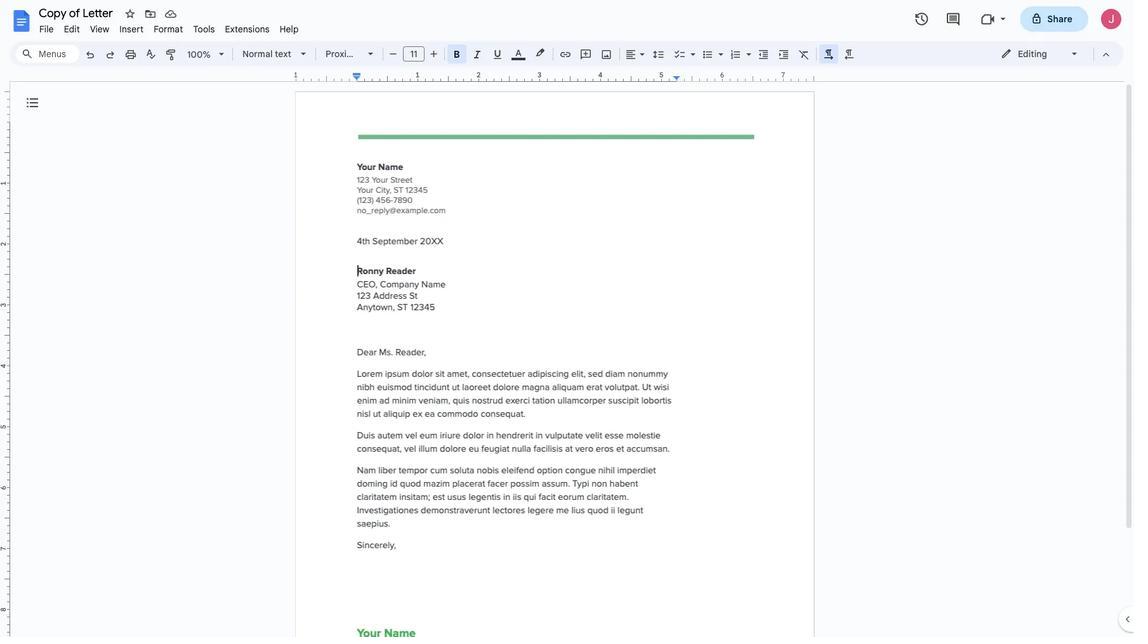 Task type: describe. For each thing, give the bounding box(es) containing it.
left margin image
[[297, 72, 361, 81]]

extensions
[[225, 23, 270, 35]]

numbered list menu image
[[744, 46, 752, 50]]

nova
[[362, 48, 383, 59]]

file
[[39, 23, 54, 35]]

format
[[154, 23, 183, 35]]

normal text
[[243, 48, 291, 59]]

insert image image
[[600, 45, 614, 63]]

insert
[[120, 23, 144, 35]]

menu bar inside menu bar banner
[[34, 17, 304, 37]]

extensions menu item
[[220, 22, 275, 37]]

format menu item
[[149, 22, 188, 37]]

top margin image
[[0, 92, 10, 126]]

right margin image
[[674, 72, 814, 81]]

view
[[90, 23, 109, 35]]

view menu item
[[85, 22, 115, 37]]

styles list. normal text selected. option
[[243, 45, 293, 63]]

edit menu item
[[59, 22, 85, 37]]

Star checkbox
[[121, 5, 139, 23]]

Zoom text field
[[184, 46, 215, 64]]

tools menu item
[[188, 22, 220, 37]]



Task type: locate. For each thing, give the bounding box(es) containing it.
text color image
[[512, 45, 526, 60]]

menu bar
[[34, 17, 304, 37]]

share button
[[1021, 6, 1089, 32]]

help menu item
[[275, 22, 304, 37]]

tools
[[193, 23, 215, 35]]

text
[[275, 48, 291, 59]]

Rename text field
[[34, 5, 120, 20]]

Menus field
[[16, 45, 79, 63]]

checklist menu image
[[688, 46, 696, 50]]

help
[[280, 23, 299, 35]]

menu bar containing file
[[34, 17, 304, 37]]

share
[[1048, 13, 1073, 24]]

Font size text field
[[404, 46, 424, 62]]

1
[[294, 71, 298, 79]]

proxima nova option
[[326, 45, 383, 63]]

proxima
[[326, 48, 360, 59]]

normal
[[243, 48, 273, 59]]

menu bar banner
[[0, 0, 1135, 638]]

editing button
[[993, 44, 1089, 64]]

application
[[0, 0, 1135, 638]]

proxima nova
[[326, 48, 383, 59]]

Zoom field
[[182, 45, 230, 64]]

file menu item
[[34, 22, 59, 37]]

line & paragraph spacing image
[[652, 45, 667, 63]]

application containing share
[[0, 0, 1135, 638]]

Font size field
[[403, 46, 430, 62]]

highlight color image
[[533, 45, 547, 60]]

mode and view toolbar
[[992, 41, 1117, 67]]

editing
[[1019, 48, 1048, 59]]

insert menu item
[[115, 22, 149, 37]]

main toolbar
[[79, 0, 860, 493]]

edit
[[64, 23, 80, 35]]



Task type: vqa. For each thing, say whether or not it's contained in the screenshot.
right Options
no



